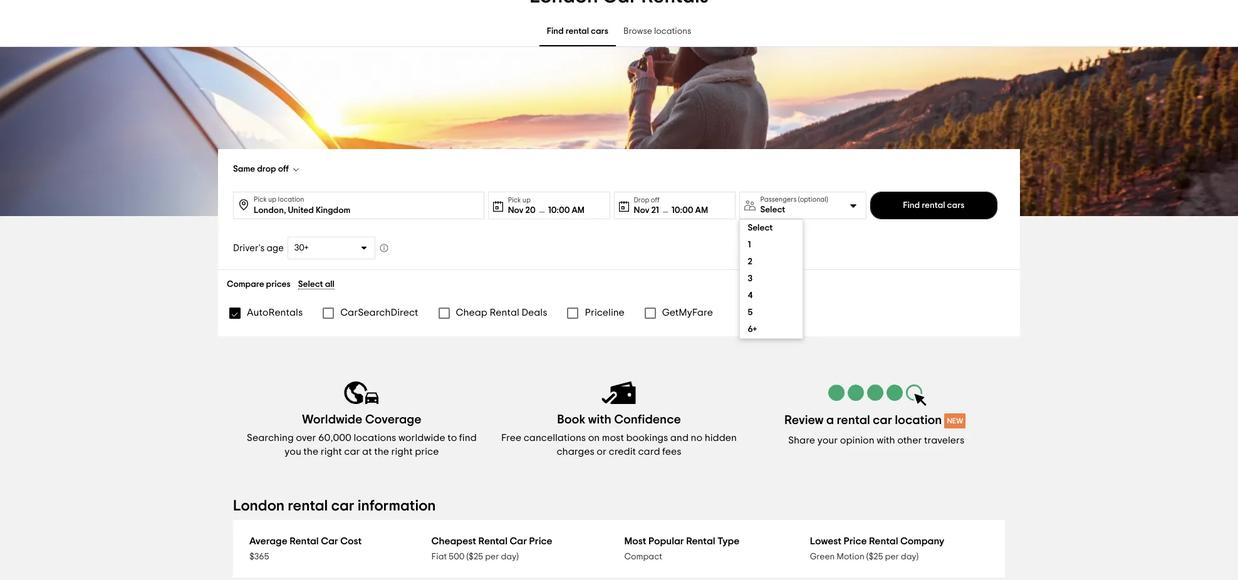 Task type: locate. For each thing, give the bounding box(es) containing it.
per down lowest price rental company
[[885, 553, 899, 561]]

20
[[526, 206, 536, 215]]

deals
[[522, 308, 547, 318]]

1 day) from the left
[[501, 553, 519, 561]]

1 am from the left
[[572, 206, 585, 215]]

0 horizontal spatial car
[[321, 536, 338, 546]]

with
[[588, 414, 612, 426], [877, 436, 895, 446]]

1 vertical spatial locations
[[354, 433, 396, 443]]

locations up at at left
[[354, 433, 396, 443]]

1 vertical spatial with
[[877, 436, 895, 446]]

pick
[[254, 196, 267, 203], [508, 196, 521, 203]]

0 vertical spatial with
[[588, 414, 612, 426]]

10:00 right "21"
[[672, 206, 693, 215]]

1 horizontal spatial car
[[510, 536, 527, 546]]

day)
[[501, 553, 519, 561], [901, 553, 919, 561]]

passengers (optional) select
[[760, 196, 828, 214]]

rental left deals
[[490, 308, 519, 318]]

car left cost
[[321, 536, 338, 546]]

drop
[[257, 165, 276, 174]]

2 10:00 from the left
[[672, 206, 693, 215]]

1 horizontal spatial up
[[523, 196, 531, 203]]

off up "21"
[[651, 196, 660, 203]]

1 horizontal spatial 10:00 am
[[672, 206, 708, 215]]

30+
[[294, 244, 309, 253]]

1 10:00 am from the left
[[548, 206, 585, 215]]

charges
[[557, 447, 595, 457]]

up
[[268, 196, 276, 203], [523, 196, 531, 203]]

car up fiat 500 ($25 per day)
[[510, 536, 527, 546]]

0 horizontal spatial ($25
[[466, 553, 483, 561]]

off right drop
[[278, 165, 289, 174]]

10:00 am right "21"
[[672, 206, 708, 215]]

autorentals
[[247, 308, 303, 318]]

0 vertical spatial off
[[278, 165, 289, 174]]

0 horizontal spatial pick
[[254, 196, 267, 203]]

1 per from the left
[[485, 553, 499, 561]]

2 am from the left
[[695, 206, 708, 215]]

up up 20
[[523, 196, 531, 203]]

share
[[788, 436, 815, 446]]

car up share your opinion with other travelers
[[873, 414, 892, 427]]

1 horizontal spatial 10:00
[[672, 206, 693, 215]]

10:00 for 20
[[548, 206, 570, 215]]

up down drop
[[268, 196, 276, 203]]

1 10:00 from the left
[[548, 206, 570, 215]]

0 horizontal spatial am
[[572, 206, 585, 215]]

1 horizontal spatial off
[[651, 196, 660, 203]]

per down cheapest rental car price
[[485, 553, 499, 561]]

nov down pick up
[[508, 206, 524, 215]]

10:00 am right 20
[[548, 206, 585, 215]]

1 horizontal spatial per
[[885, 553, 899, 561]]

day) for fiat 500 ($25 per day)
[[501, 553, 519, 561]]

information
[[358, 499, 436, 514]]

2 per from the left
[[885, 553, 899, 561]]

0 vertical spatial find rental cars
[[547, 27, 608, 36]]

car inside searching over 60,000 locations worldwide to find you the right car at the right price
[[344, 447, 360, 457]]

day) for green motion ($25 per day)
[[901, 553, 919, 561]]

with up on
[[588, 414, 612, 426]]

0 vertical spatial select
[[760, 206, 785, 214]]

and
[[670, 433, 689, 443]]

2 10:00 am from the left
[[672, 206, 708, 215]]

car up cost
[[331, 499, 354, 514]]

($25 for motion
[[867, 553, 883, 561]]

0 vertical spatial cars
[[591, 27, 608, 36]]

up for drop off
[[268, 196, 276, 203]]

rental up fiat 500 ($25 per day)
[[478, 536, 508, 546]]

searching over 60,000 locations worldwide to find you the right car at the right price
[[247, 433, 477, 457]]

1 horizontal spatial am
[[695, 206, 708, 215]]

car
[[873, 414, 892, 427], [344, 447, 360, 457], [331, 499, 354, 514]]

1 vertical spatial select
[[748, 224, 773, 232]]

am right 20
[[572, 206, 585, 215]]

1 horizontal spatial with
[[877, 436, 895, 446]]

1 up from the left
[[268, 196, 276, 203]]

1 horizontal spatial find rental cars
[[903, 201, 965, 210]]

day) down the "company" at the right bottom of the page
[[901, 553, 919, 561]]

($25 right 500
[[466, 553, 483, 561]]

1 pick from the left
[[254, 196, 267, 203]]

2 price from the left
[[844, 536, 867, 546]]

0 horizontal spatial price
[[529, 536, 552, 546]]

no
[[691, 433, 703, 443]]

select down passengers
[[760, 206, 785, 214]]

locations right browse
[[654, 27, 691, 36]]

1 the from the left
[[304, 447, 318, 457]]

green
[[810, 553, 835, 561]]

0 horizontal spatial 10:00
[[548, 206, 570, 215]]

0 horizontal spatial per
[[485, 553, 499, 561]]

age
[[267, 243, 284, 253]]

find rental cars inside find rental cars button
[[903, 201, 965, 210]]

0 horizontal spatial locations
[[354, 433, 396, 443]]

1 horizontal spatial cars
[[947, 201, 965, 210]]

0 vertical spatial find
[[547, 27, 564, 36]]

0 horizontal spatial right
[[321, 447, 342, 457]]

1 vertical spatial off
[[651, 196, 660, 203]]

2 pick from the left
[[508, 196, 521, 203]]

compare
[[227, 280, 264, 289]]

rental right the average on the left of page
[[290, 536, 319, 546]]

average
[[249, 536, 287, 546]]

2 nov from the left
[[634, 206, 650, 215]]

1 ($25 from the left
[[466, 553, 483, 561]]

2 right from the left
[[391, 447, 413, 457]]

per for fiat 500 ($25 per day)
[[485, 553, 499, 561]]

nov 20
[[508, 206, 536, 215]]

nov
[[508, 206, 524, 215], [634, 206, 650, 215]]

locations inside searching over 60,000 locations worldwide to find you the right car at the right price
[[354, 433, 396, 443]]

cheap
[[456, 308, 488, 318]]

2 vertical spatial select
[[298, 280, 323, 289]]

10:00 am for nov 21
[[672, 206, 708, 215]]

fiat 500 ($25 per day)
[[431, 553, 519, 561]]

with down review a rental car location new
[[877, 436, 895, 446]]

rental inside find rental cars button
[[922, 201, 945, 210]]

1 car from the left
[[321, 536, 338, 546]]

rental
[[490, 308, 519, 318], [290, 536, 319, 546], [478, 536, 508, 546], [686, 536, 715, 546], [869, 536, 898, 546]]

pick down same drop off
[[254, 196, 267, 203]]

nov for nov 21
[[634, 206, 650, 215]]

cancellations
[[524, 433, 586, 443]]

day) down cheapest rental car price
[[501, 553, 519, 561]]

cheapest
[[431, 536, 476, 546]]

the right at at left
[[374, 447, 389, 457]]

2 vertical spatial car
[[331, 499, 354, 514]]

company
[[900, 536, 945, 546]]

1 horizontal spatial location
[[895, 414, 942, 427]]

0 horizontal spatial nov
[[508, 206, 524, 215]]

1 horizontal spatial day)
[[901, 553, 919, 561]]

am right "21"
[[695, 206, 708, 215]]

1
[[748, 241, 751, 249]]

1 horizontal spatial nov
[[634, 206, 650, 215]]

10:00
[[548, 206, 570, 215], [672, 206, 693, 215]]

1 vertical spatial car
[[344, 447, 360, 457]]

cars inside button
[[947, 201, 965, 210]]

($25 down lowest price rental company
[[867, 553, 883, 561]]

1 horizontal spatial pick
[[508, 196, 521, 203]]

right
[[321, 447, 342, 457], [391, 447, 413, 457]]

2 up from the left
[[523, 196, 531, 203]]

10:00 am
[[548, 206, 585, 215], [672, 206, 708, 215]]

1 horizontal spatial ($25
[[867, 553, 883, 561]]

card
[[638, 447, 660, 457]]

nov down the drop
[[634, 206, 650, 215]]

to
[[448, 433, 457, 443]]

0 horizontal spatial up
[[268, 196, 276, 203]]

1 horizontal spatial the
[[374, 447, 389, 457]]

review
[[785, 414, 824, 427]]

0 horizontal spatial find rental cars
[[547, 27, 608, 36]]

the down 'over'
[[304, 447, 318, 457]]

1 vertical spatial cars
[[947, 201, 965, 210]]

hidden
[[705, 433, 737, 443]]

worldwide
[[302, 414, 362, 426]]

getmyfare
[[662, 308, 713, 318]]

1 horizontal spatial locations
[[654, 27, 691, 36]]

right down '60,000'
[[321, 447, 342, 457]]

1 nov from the left
[[508, 206, 524, 215]]

2 day) from the left
[[901, 553, 919, 561]]

0 horizontal spatial cars
[[591, 27, 608, 36]]

(optional)
[[798, 196, 828, 203]]

select left all
[[298, 280, 323, 289]]

price
[[415, 447, 439, 457]]

2
[[748, 258, 752, 266]]

2 ($25 from the left
[[867, 553, 883, 561]]

10:00 right 20
[[548, 206, 570, 215]]

free cancellations on most bookings and no hidden charges or credit card fees
[[501, 433, 737, 457]]

0 horizontal spatial the
[[304, 447, 318, 457]]

find rental cars
[[547, 27, 608, 36], [903, 201, 965, 210]]

car left at at left
[[344, 447, 360, 457]]

1 horizontal spatial find
[[903, 201, 920, 210]]

worldwide coverage
[[302, 414, 421, 426]]

1 horizontal spatial price
[[844, 536, 867, 546]]

1 vertical spatial find rental cars
[[903, 201, 965, 210]]

location up other
[[895, 414, 942, 427]]

car for cost
[[321, 536, 338, 546]]

free
[[501, 433, 522, 443]]

am
[[572, 206, 585, 215], [695, 206, 708, 215]]

City or Airport text field
[[254, 192, 479, 217]]

right down worldwide
[[391, 447, 413, 457]]

0 horizontal spatial with
[[588, 414, 612, 426]]

0 horizontal spatial day)
[[501, 553, 519, 561]]

1 horizontal spatial right
[[391, 447, 413, 457]]

credit
[[609, 447, 636, 457]]

location down same drop off
[[278, 196, 304, 203]]

cheapest rental car price
[[431, 536, 552, 546]]

drop
[[634, 196, 649, 203]]

0 vertical spatial locations
[[654, 27, 691, 36]]

same
[[233, 165, 255, 174]]

1 vertical spatial find
[[903, 201, 920, 210]]

pick up the "nov 20"
[[508, 196, 521, 203]]

coverage
[[365, 414, 421, 426]]

browse locations
[[624, 27, 691, 36]]

select up 1 on the top right of page
[[748, 224, 773, 232]]

0 horizontal spatial location
[[278, 196, 304, 203]]

pick for drop off
[[254, 196, 267, 203]]

cars
[[591, 27, 608, 36], [947, 201, 965, 210]]

am for 20
[[572, 206, 585, 215]]

0 vertical spatial location
[[278, 196, 304, 203]]

locations
[[654, 27, 691, 36], [354, 433, 396, 443]]

21
[[651, 206, 659, 215]]

0 horizontal spatial 10:00 am
[[548, 206, 585, 215]]

rental
[[566, 27, 589, 36], [922, 201, 945, 210], [837, 414, 870, 427], [288, 499, 328, 514]]

1 2 3 4 5 6+
[[748, 241, 757, 334]]

2 car from the left
[[510, 536, 527, 546]]

per
[[485, 553, 499, 561], [885, 553, 899, 561]]

1 vertical spatial location
[[895, 414, 942, 427]]



Task type: vqa. For each thing, say whether or not it's contained in the screenshot.
right
yes



Task type: describe. For each thing, give the bounding box(es) containing it.
your
[[818, 436, 838, 446]]

book with confidence
[[557, 414, 681, 426]]

rental for cheapest
[[478, 536, 508, 546]]

per for green motion ($25 per day)
[[885, 553, 899, 561]]

find rental cars button
[[870, 192, 998, 219]]

0 vertical spatial car
[[873, 414, 892, 427]]

1 right from the left
[[321, 447, 342, 457]]

car for price
[[510, 536, 527, 546]]

carsearchdirect
[[340, 308, 418, 318]]

worldwide
[[399, 433, 445, 443]]

5
[[748, 308, 753, 317]]

nov for nov 20
[[508, 206, 524, 215]]

other
[[898, 436, 922, 446]]

0 horizontal spatial off
[[278, 165, 289, 174]]

all
[[325, 280, 335, 289]]

rental for average
[[290, 536, 319, 546]]

confidence
[[614, 414, 681, 426]]

cheap rental deals
[[456, 308, 547, 318]]

average rental car cost
[[249, 536, 362, 546]]

over
[[296, 433, 316, 443]]

review a rental car location new
[[785, 414, 963, 427]]

pick up
[[508, 196, 531, 203]]

you
[[285, 447, 301, 457]]

or
[[597, 447, 607, 457]]

popular
[[649, 536, 684, 546]]

rental up green motion ($25 per day)
[[869, 536, 898, 546]]

london rental car information
[[233, 499, 436, 514]]

find inside find rental cars button
[[903, 201, 920, 210]]

10:00 am for nov 20
[[548, 206, 585, 215]]

60,000
[[318, 433, 352, 443]]

opinion
[[840, 436, 875, 446]]

type
[[718, 536, 740, 546]]

most popular rental type
[[624, 536, 740, 546]]

browse
[[624, 27, 652, 36]]

6+
[[748, 325, 757, 334]]

lowest
[[810, 536, 842, 546]]

am for 21
[[695, 206, 708, 215]]

share your opinion with other travelers
[[788, 436, 965, 446]]

500
[[449, 553, 465, 561]]

up for nov 21
[[523, 196, 531, 203]]

0 horizontal spatial find
[[547, 27, 564, 36]]

travelers
[[924, 436, 965, 446]]

select inside passengers (optional) select
[[760, 206, 785, 214]]

pick for nov 21
[[508, 196, 521, 203]]

most
[[624, 536, 646, 546]]

rental for cheap
[[490, 308, 519, 318]]

same drop off
[[233, 165, 289, 174]]

book
[[557, 414, 585, 426]]

lowest price rental company
[[810, 536, 945, 546]]

searching
[[247, 433, 294, 443]]

prices
[[266, 280, 291, 289]]

on
[[588, 433, 600, 443]]

cost
[[340, 536, 362, 546]]

motion
[[837, 553, 865, 561]]

pick up location
[[254, 196, 304, 203]]

priceline
[[585, 308, 625, 318]]

nov 21
[[634, 206, 659, 215]]

1 price from the left
[[529, 536, 552, 546]]

driver's
[[233, 243, 265, 253]]

a
[[826, 414, 834, 427]]

driver's age
[[233, 243, 284, 253]]

($25 for 500
[[466, 553, 483, 561]]

select all
[[298, 280, 335, 289]]

4
[[748, 291, 753, 300]]

3
[[748, 274, 753, 283]]

find
[[459, 433, 477, 443]]

at
[[362, 447, 372, 457]]

new
[[947, 417, 963, 425]]

fees
[[662, 447, 682, 457]]

drop off
[[634, 196, 660, 203]]

select for select
[[748, 224, 773, 232]]

10:00 for 21
[[672, 206, 693, 215]]

$365
[[249, 553, 269, 561]]

bookings
[[626, 433, 668, 443]]

passengers
[[760, 196, 797, 203]]

london
[[233, 499, 285, 514]]

green motion ($25 per day)
[[810, 553, 919, 561]]

rental left the type
[[686, 536, 715, 546]]

fiat
[[431, 553, 447, 561]]

most
[[602, 433, 624, 443]]

2 the from the left
[[374, 447, 389, 457]]

select for select all
[[298, 280, 323, 289]]

compact
[[624, 553, 662, 561]]

compare prices
[[227, 280, 291, 289]]



